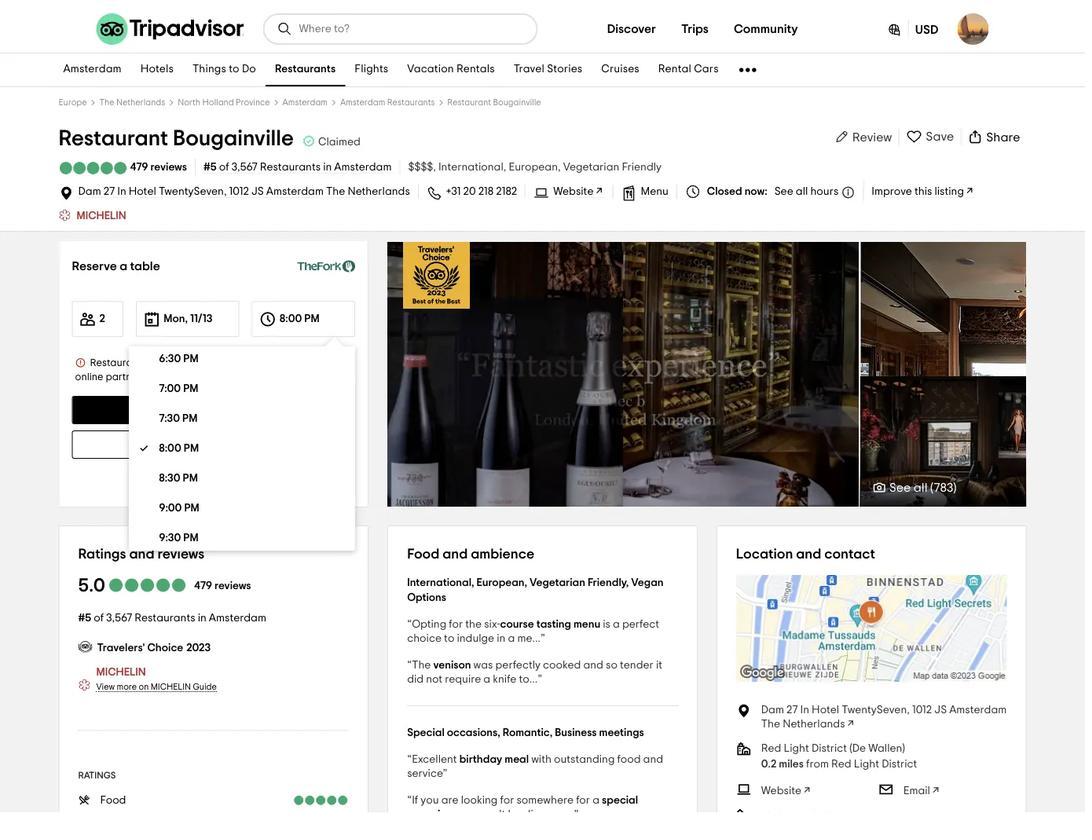 Task type: vqa. For each thing, say whether or not it's contained in the screenshot.
the bottom Light
yes



Task type: describe. For each thing, give the bounding box(es) containing it.
0 vertical spatial reviews
[[151, 162, 187, 173]]

flights link
[[345, 53, 398, 87]]

restaurant bougainville is not available through our online partner for your requested time.
[[75, 358, 331, 382]]

0 horizontal spatial 8:00
[[159, 444, 181, 455]]

0 horizontal spatial of
[[94, 613, 104, 624]]

1 horizontal spatial in
[[801, 705, 810, 716]]

red light district (de wallen) 0.2 miles from red light district
[[762, 744, 918, 771]]

the
[[466, 620, 482, 631]]

0 vertical spatial restaurant
[[448, 98, 492, 107]]

with
[[532, 755, 552, 766]]

find for find available times on
[[134, 405, 155, 416]]

"the venison
[[407, 661, 471, 672]]

0 vertical spatial 8:00
[[280, 314, 302, 325]]

find other available restaurants
[[134, 440, 293, 451]]

0 vertical spatial netherlands
[[116, 98, 165, 107]]

table
[[130, 260, 160, 273]]

indulge
[[457, 634, 495, 645]]

amsterdam restaurants link
[[340, 98, 435, 107]]

was perfectly cooked and so tender it did not require a knife to..."
[[407, 661, 663, 686]]

restaurants in amsterdam link
[[135, 613, 267, 624]]

1 horizontal spatial red
[[832, 760, 852, 771]]

7:30 pm
[[159, 414, 198, 425]]

0 vertical spatial twentyseven,
[[159, 186, 227, 197]]

1 vertical spatial restaurant
[[59, 127, 168, 149]]

0 horizontal spatial js
[[252, 186, 264, 197]]

2 vertical spatial michelin
[[151, 683, 191, 692]]

"opting for the six- course tasting menu
[[407, 620, 601, 631]]

2 vertical spatial reviews
[[215, 581, 251, 592]]

online
[[75, 372, 103, 382]]

6:30 pm
[[159, 354, 199, 365]]

$$$$ link
[[409, 162, 439, 173]]

progress bar slider
[[459, 495, 787, 497]]

0 vertical spatial 3,567
[[232, 162, 258, 173]]

find available times on button
[[72, 396, 356, 425]]

location and contact
[[737, 547, 876, 561]]

profile picture image
[[958, 13, 990, 45]]

things to do link
[[183, 53, 266, 87]]

0 horizontal spatial restaurant bougainville
[[59, 127, 294, 149]]

and inside the was perfectly cooked and so tender it did not require a knife to..."
[[584, 661, 604, 672]]

0 horizontal spatial website
[[554, 186, 594, 197]]

tripadvisor image
[[96, 13, 244, 45]]

1 horizontal spatial 479 reviews
[[194, 581, 251, 592]]

1 horizontal spatial website link
[[737, 783, 879, 799]]

guide
[[193, 683, 217, 692]]

improve this listing
[[872, 186, 965, 197]]

pm down requested
[[183, 384, 199, 395]]

8:30 pm
[[159, 473, 198, 484]]

1 horizontal spatial light
[[855, 760, 880, 771]]

+31 20 218 2182 link
[[447, 186, 518, 197]]

pm right 8:30
[[183, 473, 198, 484]]

tender
[[620, 661, 654, 672]]

pm right 9:30
[[183, 533, 199, 544]]

1 vertical spatial netherlands
[[348, 186, 410, 197]]

is inside is a perfect choice to indulge in a me..."
[[603, 620, 611, 631]]

was
[[474, 661, 493, 672]]

looking
[[461, 796, 498, 807]]

$$$$ international european vegetarian friendly
[[409, 162, 662, 173]]

1 horizontal spatial 27
[[787, 705, 799, 716]]

to inside is a perfect choice to indulge in a me..."
[[444, 634, 455, 645]]

rental cars link
[[649, 53, 729, 87]]

1 vertical spatial dam 27 in hotel twentyseven, 1012 js amsterdam the netherlands link
[[762, 704, 1008, 732]]

through
[[276, 358, 313, 368]]

european link
[[509, 162, 564, 173]]

the netherlands
[[99, 98, 165, 107]]

1 vertical spatial 8:00 pm
[[159, 444, 199, 455]]

reserve a table
[[72, 260, 160, 273]]

european,
[[477, 578, 528, 589]]

5.0 of 5 bubbles image
[[59, 162, 128, 175]]

friendly,
[[588, 578, 629, 589]]

0 vertical spatial district
[[812, 744, 848, 755]]

and for ratings
[[129, 547, 155, 561]]

9:30 pm
[[159, 533, 199, 544]]

+31 20 218 2182
[[447, 186, 518, 197]]

0 vertical spatial amsterdam link
[[54, 53, 131, 87]]

0 horizontal spatial website link
[[554, 186, 605, 198]]

0 horizontal spatial in
[[198, 613, 207, 624]]

pm up our
[[305, 314, 320, 325]]

0 vertical spatial dam 27 in hotel twentyseven, 1012 js amsterdam the netherlands
[[78, 186, 410, 197]]

holland
[[202, 98, 234, 107]]

(de
[[850, 744, 867, 755]]

more
[[117, 683, 137, 692]]

restaurants up choice
[[135, 613, 195, 624]]

0 vertical spatial 479
[[130, 162, 148, 173]]

somewhere
[[517, 796, 574, 807]]

so
[[606, 661, 618, 672]]

perfect
[[623, 620, 660, 631]]

0 vertical spatial vegetarian
[[564, 162, 620, 173]]

usd button
[[874, 13, 952, 46]]

closed now : see all hours
[[705, 186, 839, 197]]

0 vertical spatial light
[[784, 744, 810, 755]]

1 horizontal spatial see
[[890, 482, 912, 494]]

stories
[[547, 64, 583, 75]]

amsterdam restaurants
[[340, 98, 435, 107]]

Search search field
[[299, 22, 524, 36]]

11/13
[[190, 314, 213, 325]]

european
[[509, 162, 558, 173]]

travelers' choice 2023 winner image
[[404, 242, 470, 309]]

do
[[242, 64, 256, 75]]

0 horizontal spatial see
[[775, 186, 794, 197]]

on for times
[[238, 405, 251, 416]]

2 vertical spatial the
[[762, 720, 781, 731]]

special
[[602, 796, 639, 807]]

international
[[439, 162, 504, 173]]

available inside restaurant bougainville is not available through our online partner for your requested time.
[[230, 358, 274, 368]]

0 vertical spatial dam 27 in hotel twentyseven, 1012 js amsterdam the netherlands link
[[78, 186, 410, 198]]

other
[[158, 440, 185, 451]]

1 vertical spatial bougainville
[[173, 127, 294, 149]]

rental
[[659, 64, 692, 75]]

with outstanding food and service"
[[407, 755, 664, 780]]

available
[[158, 405, 204, 416]]

9:00
[[159, 503, 182, 514]]

0 vertical spatial all
[[796, 186, 809, 197]]

0 vertical spatial #5 of 3,567 restaurants in amsterdam
[[204, 162, 392, 173]]

north holland province
[[178, 98, 270, 107]]

in inside is a perfect choice to indulge in a me..."
[[497, 634, 506, 645]]

2 vertical spatial netherlands
[[783, 720, 846, 731]]

"excellent
[[407, 755, 457, 766]]

find available times on link
[[72, 396, 356, 425]]

1 horizontal spatial js
[[935, 705, 948, 716]]

view
[[96, 683, 115, 692]]

(783)
[[931, 482, 957, 494]]

knife
[[493, 675, 517, 686]]

hours
[[811, 186, 839, 197]]

vegan
[[632, 578, 664, 589]]

see all (783)
[[890, 482, 957, 494]]

2182
[[496, 186, 518, 197]]

a down course
[[508, 634, 515, 645]]

1 vertical spatial all
[[914, 482, 928, 494]]

this
[[915, 186, 933, 197]]

0 horizontal spatial the
[[99, 98, 114, 107]]

for inside restaurant bougainville is not available through our online partner for your requested time.
[[144, 372, 157, 382]]

1 vertical spatial website
[[762, 786, 802, 797]]

bougainville inside restaurant bougainville is not available through our online partner for your requested time.
[[144, 358, 201, 368]]

ratings
[[78, 772, 116, 781]]

improve this listing link
[[872, 186, 976, 197]]

mon,
[[164, 314, 188, 325]]

ratings
[[78, 547, 126, 561]]

did
[[407, 675, 424, 686]]

for left the
[[449, 620, 463, 631]]

vacation rentals
[[408, 64, 495, 75]]

menu
[[574, 620, 601, 631]]

for right looking
[[501, 796, 515, 807]]

options
[[407, 593, 447, 604]]

restaurants down search icon
[[275, 64, 336, 75]]

not inside restaurant bougainville is not available through our online partner for your requested time.
[[213, 358, 228, 368]]

the netherlands link
[[99, 98, 165, 107]]

find other available restaurants button
[[72, 431, 356, 459]]

closed
[[708, 186, 743, 197]]

1012 inside dam 27 in hotel twentyseven, 1012 js amsterdam the netherlands
[[913, 705, 933, 716]]



Task type: locate. For each thing, give the bounding box(es) containing it.
things
[[193, 64, 226, 75]]

1 horizontal spatial #5
[[204, 162, 217, 173]]

email
[[904, 786, 931, 797]]

district
[[812, 744, 848, 755], [882, 760, 918, 771]]

0 horizontal spatial is
[[203, 358, 210, 368]]

north
[[178, 98, 201, 107]]

8:00 pm up 8:30 pm
[[159, 444, 199, 455]]

1 horizontal spatial dam
[[762, 705, 785, 716]]

0 horizontal spatial hotel
[[129, 186, 156, 197]]

on right "times"
[[238, 405, 251, 416]]

1 vertical spatial vegetarian
[[530, 578, 586, 589]]

find inside button
[[134, 440, 156, 451]]

#5 of 3,567 restaurants in amsterdam down claimed
[[204, 162, 392, 173]]

9:00 pm
[[159, 503, 200, 514]]

0 vertical spatial food
[[407, 547, 440, 561]]

1 horizontal spatial dam 27 in hotel twentyseven, 1012 js amsterdam the netherlands
[[762, 705, 1008, 731]]

cooked
[[543, 661, 581, 672]]

5.0
[[78, 577, 105, 596]]

in
[[117, 186, 126, 197], [801, 705, 810, 716]]

0:06
[[805, 491, 820, 500]]

0 horizontal spatial district
[[812, 744, 848, 755]]

cruises
[[602, 64, 640, 75]]

and for food
[[443, 547, 468, 561]]

pm right 6:30
[[183, 354, 199, 365]]

2023
[[187, 643, 211, 654]]

and right ratings
[[129, 547, 155, 561]]

1 horizontal spatial 3,567
[[232, 162, 258, 173]]

restaurants link
[[266, 53, 345, 87]]

1 vertical spatial see
[[890, 482, 912, 494]]

1 vertical spatial 3,567
[[106, 613, 132, 624]]

1 vertical spatial #5
[[78, 613, 91, 624]]

a down was
[[484, 675, 491, 686]]

website link down from at the right
[[737, 783, 879, 799]]

20
[[464, 186, 476, 197]]

1 vertical spatial dam
[[762, 705, 785, 716]]

occasions,
[[447, 728, 501, 739]]

1 horizontal spatial not
[[426, 675, 443, 686]]

of down 5.0
[[94, 613, 104, 624]]

reviews
[[151, 162, 187, 173], [158, 547, 205, 561], [215, 581, 251, 592]]

1 horizontal spatial in
[[323, 162, 332, 173]]

reserve
[[72, 260, 117, 273]]

0 vertical spatial #5
[[204, 162, 217, 173]]

0 vertical spatial js
[[252, 186, 264, 197]]

amsterdam inside 'amsterdam' link
[[63, 64, 122, 75]]

video player region
[[388, 242, 860, 508]]

1 vertical spatial michelin
[[96, 668, 146, 679]]

0 vertical spatial hotel
[[129, 186, 156, 197]]

hotel up red light district (de wallen) 0.2 miles from red light district on the bottom right
[[812, 705, 840, 716]]

0 horizontal spatial 479 reviews
[[130, 162, 187, 173]]

0 vertical spatial 1012
[[229, 186, 249, 197]]

to right choice
[[444, 634, 455, 645]]

on
[[238, 405, 251, 416], [139, 683, 149, 692]]

and for location
[[797, 547, 822, 561]]

is right menu in the right of the page
[[603, 620, 611, 631]]

2 horizontal spatial netherlands
[[783, 720, 846, 731]]

outstanding
[[554, 755, 615, 766]]

2 find from the top
[[134, 440, 156, 451]]

to inside "things to do" link
[[229, 64, 240, 75]]

the right europe
[[99, 98, 114, 107]]

27
[[104, 186, 115, 197], [787, 705, 799, 716]]

usd
[[916, 24, 939, 36]]

food for food and ambience
[[407, 547, 440, 561]]

1 vertical spatial 479
[[194, 581, 212, 592]]

netherlands down hotels link
[[116, 98, 165, 107]]

in down 5.0 of 5 bubbles image at the left of page
[[117, 186, 126, 197]]

international,
[[407, 578, 475, 589]]

travel
[[514, 64, 545, 75]]

food
[[618, 755, 641, 766]]

0 vertical spatial website
[[554, 186, 594, 197]]

is inside restaurant bougainville is not available through our online partner for your requested time.
[[203, 358, 210, 368]]

our
[[315, 358, 331, 368]]

0 vertical spatial in
[[323, 162, 332, 173]]

light up miles
[[784, 744, 810, 755]]

on inside michelin view more on michelin guide
[[139, 683, 149, 692]]

1 vertical spatial website link
[[737, 783, 879, 799]]

3,567 up travelers'
[[106, 613, 132, 624]]

0 vertical spatial restaurant bougainville
[[448, 98, 542, 107]]

reviews down the "north"
[[151, 162, 187, 173]]

dam up 0.2
[[762, 705, 785, 716]]

0 vertical spatial to
[[229, 64, 240, 75]]

michelin for michelin
[[77, 211, 126, 222]]

a left table
[[120, 260, 127, 273]]

red down (de
[[832, 760, 852, 771]]

website down miles
[[762, 786, 802, 797]]

twentyseven, inside dam 27 in hotel twentyseven, 1012 js amsterdam the netherlands
[[842, 705, 910, 716]]

#5 of 3,567 restaurants in amsterdam up choice
[[78, 613, 267, 624]]

and left contact
[[797, 547, 822, 561]]

1 vertical spatial twentyseven,
[[842, 705, 910, 716]]

trips button
[[669, 13, 722, 45]]

all left "hours"
[[796, 186, 809, 197]]

7:00 pm
[[159, 384, 199, 395]]

restaurant up partner on the top left
[[90, 358, 142, 368]]

0 vertical spatial website link
[[554, 186, 605, 198]]

trips
[[682, 23, 709, 35]]

0 horizontal spatial in
[[117, 186, 126, 197]]

479 reviews right 5.0 of 5 bubbles image at the left of page
[[130, 162, 187, 173]]

0 vertical spatial on
[[238, 405, 251, 416]]

1 horizontal spatial netherlands
[[348, 186, 410, 197]]

-
[[802, 491, 805, 500]]

1 vertical spatial dam 27 in hotel twentyseven, 1012 js amsterdam the netherlands
[[762, 705, 1008, 731]]

pm right 9:00
[[184, 503, 200, 514]]

1 horizontal spatial 479
[[194, 581, 212, 592]]

ambience
[[471, 547, 535, 561]]

red
[[762, 744, 782, 755], [832, 760, 852, 771]]

8:30
[[159, 473, 181, 484]]

light down (de
[[855, 760, 880, 771]]

reviews down 9:30 pm
[[158, 547, 205, 561]]

pm right 7:30
[[182, 414, 198, 425]]

1 horizontal spatial the
[[326, 186, 346, 197]]

menu link
[[641, 186, 669, 198]]

#5 down holland
[[204, 162, 217, 173]]

0 horizontal spatial food
[[100, 795, 126, 806]]

0 vertical spatial the
[[99, 98, 114, 107]]

a
[[120, 260, 127, 273], [613, 620, 620, 631], [508, 634, 515, 645], [484, 675, 491, 686], [593, 796, 600, 807]]

0 horizontal spatial 27
[[104, 186, 115, 197]]

meal
[[505, 755, 529, 766]]

in down claimed
[[323, 162, 332, 173]]

website down european link
[[554, 186, 594, 197]]

save button
[[900, 128, 961, 145]]

and left so
[[584, 661, 604, 672]]

requested
[[182, 372, 230, 382]]

available up time.
[[230, 358, 274, 368]]

special occasion
[[407, 796, 639, 814]]

a inside the was perfectly cooked and so tender it did not require a knife to..."
[[484, 675, 491, 686]]

0 horizontal spatial dam 27 in hotel twentyseven, 1012 js amsterdam the netherlands link
[[78, 186, 410, 198]]

1 vertical spatial 479 reviews
[[194, 581, 251, 592]]

3,567 down province
[[232, 162, 258, 173]]

restaurant down rentals
[[448, 98, 492, 107]]

1 horizontal spatial 8:00
[[280, 314, 302, 325]]

all
[[796, 186, 809, 197], [914, 482, 928, 494]]

1 vertical spatial the
[[326, 186, 346, 197]]

your
[[159, 372, 180, 382]]

bougainville down travel
[[493, 98, 542, 107]]

of down north holland province at the top
[[219, 162, 229, 173]]

0 vertical spatial bougainville
[[493, 98, 542, 107]]

food up "international,"
[[407, 547, 440, 561]]

0 vertical spatial available
[[230, 358, 274, 368]]

the down claimed
[[326, 186, 346, 197]]

community button
[[722, 13, 811, 45]]

in
[[323, 162, 332, 173], [198, 613, 207, 624], [497, 634, 506, 645]]

michelin up more on the left of the page
[[96, 668, 146, 679]]

3,567
[[232, 162, 258, 173], [106, 613, 132, 624]]

reviews up the restaurants in amsterdam link
[[215, 581, 251, 592]]

479 reviews
[[130, 162, 187, 173], [194, 581, 251, 592]]

1 horizontal spatial hotel
[[812, 705, 840, 716]]

2 vertical spatial bougainville
[[144, 358, 201, 368]]

8:00 pm up through
[[280, 314, 320, 325]]

service"
[[407, 769, 448, 780]]

dam down 5.0 of 5 bubbles image at the left of page
[[78, 186, 101, 197]]

find other available restaurants link
[[72, 431, 356, 459]]

find available times on
[[134, 405, 253, 416]]

a left perfect at the bottom of page
[[613, 620, 620, 631]]

of
[[219, 162, 229, 173], [94, 613, 104, 624]]

vegetarian friendly link
[[564, 162, 662, 173]]

and right 'food' in the bottom of the page
[[644, 755, 664, 766]]

menu
[[641, 186, 669, 197]]

amsterdam inside dam 27 in hotel twentyseven, 1012 js amsterdam the netherlands
[[950, 705, 1008, 716]]

not up requested
[[213, 358, 228, 368]]

0 vertical spatial 27
[[104, 186, 115, 197]]

hotel up table
[[129, 186, 156, 197]]

available down find available times on button
[[187, 440, 234, 451]]

1 find from the top
[[134, 405, 155, 416]]

michelin for michelin view more on michelin guide
[[96, 668, 146, 679]]

find for find other available restaurants
[[134, 440, 156, 451]]

course
[[501, 620, 535, 631]]

romantic,
[[503, 728, 553, 739]]

1 vertical spatial amsterdam link
[[283, 98, 328, 107]]

1 horizontal spatial restaurant bougainville
[[448, 98, 542, 107]]

not down "the venison
[[426, 675, 443, 686]]

to left do on the top of the page
[[229, 64, 240, 75]]

1 vertical spatial district
[[882, 760, 918, 771]]

0 horizontal spatial dam
[[78, 186, 101, 197]]

1 vertical spatial of
[[94, 613, 104, 624]]

michelin down 5.0 of 5 bubbles image at the left of page
[[77, 211, 126, 222]]

8:00 up 8:30
[[159, 444, 181, 455]]

for left your
[[144, 372, 157, 382]]

restaurant bougainville down rentals
[[448, 98, 542, 107]]

available inside find other available restaurants button
[[187, 440, 234, 451]]

2 vertical spatial restaurant
[[90, 358, 142, 368]]

1 vertical spatial #5 of 3,567 restaurants in amsterdam
[[78, 613, 267, 624]]

pm up 8:30 pm
[[184, 444, 199, 455]]

0 vertical spatial 8:00 pm
[[280, 314, 320, 325]]

1 horizontal spatial food
[[407, 547, 440, 561]]

1 vertical spatial in
[[801, 705, 810, 716]]

restaurant
[[448, 98, 492, 107], [59, 127, 168, 149], [90, 358, 142, 368]]

1 horizontal spatial amsterdam link
[[283, 98, 328, 107]]

js
[[252, 186, 264, 197], [935, 705, 948, 716]]

food down ratings at the left bottom of the page
[[100, 795, 126, 806]]

0 vertical spatial of
[[219, 162, 229, 173]]

1 horizontal spatial district
[[882, 760, 918, 771]]

meetings
[[600, 728, 645, 739]]

1 horizontal spatial 8:00 pm
[[280, 314, 320, 325]]

#5
[[204, 162, 217, 173], [78, 613, 91, 624]]

hotels link
[[131, 53, 183, 87]]

restaurants
[[275, 64, 336, 75], [388, 98, 435, 107], [260, 162, 321, 173], [135, 613, 195, 624]]

0 horizontal spatial red
[[762, 744, 782, 755]]

0 vertical spatial michelin
[[77, 211, 126, 222]]

amsterdam link up the europe link
[[54, 53, 131, 87]]

see left (783)
[[890, 482, 912, 494]]

1 vertical spatial to
[[444, 634, 455, 645]]

on right more on the left of the page
[[139, 683, 149, 692]]

0 horizontal spatial 3,567
[[106, 613, 132, 624]]

netherlands down $$$$
[[348, 186, 410, 197]]

restaurant bougainville down the "north"
[[59, 127, 294, 149]]

not inside the was perfectly cooked and so tender it did not require a knife to..."
[[426, 675, 443, 686]]

None search field
[[265, 15, 537, 43]]

#5 down 5.0
[[78, 613, 91, 624]]

amsterdam link down the restaurants link
[[283, 98, 328, 107]]

food for food
[[100, 795, 126, 806]]

michelin view more on michelin guide
[[96, 668, 217, 692]]

michelin left guide
[[151, 683, 191, 692]]

0 horizontal spatial amsterdam link
[[54, 53, 131, 87]]

ratings and reviews
[[78, 547, 205, 561]]

restaurants down vacation
[[388, 98, 435, 107]]

1 vertical spatial 1012
[[913, 705, 933, 716]]

search image
[[277, 21, 293, 37]]

business
[[555, 728, 597, 739]]

wallen)
[[869, 744, 906, 755]]

bougainville up your
[[144, 358, 201, 368]]

netherlands up from at the right
[[783, 720, 846, 731]]

0 horizontal spatial 479
[[130, 162, 148, 173]]

find inside button
[[134, 405, 155, 416]]

in down "opting for the six- course tasting menu
[[497, 634, 506, 645]]

on for more
[[139, 683, 149, 692]]

vegetarian inside international, european, vegetarian friendly, vegan options
[[530, 578, 586, 589]]

find
[[134, 405, 155, 416], [134, 440, 156, 451]]

on inside find available times on button
[[238, 405, 251, 416]]

in up from at the right
[[801, 705, 810, 716]]

require
[[445, 675, 481, 686]]

from
[[807, 760, 830, 771]]

and up "international,"
[[443, 547, 468, 561]]

and inside with outstanding food and service"
[[644, 755, 664, 766]]

see right :
[[775, 186, 794, 197]]

is up requested
[[203, 358, 210, 368]]

it
[[657, 661, 663, 672]]

restaurants
[[236, 440, 293, 451]]

partner
[[106, 372, 141, 382]]

restaurant up 5.0 of 5 bubbles image at the left of page
[[59, 127, 168, 149]]

479 reviews up the restaurants in amsterdam link
[[194, 581, 251, 592]]

travel stories
[[514, 64, 583, 75]]

international, european, vegetarian friendly, vegan options
[[407, 578, 664, 604]]

0 vertical spatial 479 reviews
[[130, 162, 187, 173]]

restaurants down claimed
[[260, 162, 321, 173]]

0 horizontal spatial twentyseven,
[[159, 186, 227, 197]]

mon, 11/13
[[164, 314, 213, 325]]

1 horizontal spatial 1012
[[913, 705, 933, 716]]

1 horizontal spatial dam 27 in hotel twentyseven, 1012 js amsterdam the netherlands link
[[762, 704, 1008, 732]]

0 horizontal spatial 1012
[[229, 186, 249, 197]]

international link
[[439, 162, 509, 173]]

the up 0.2
[[762, 720, 781, 731]]

community
[[734, 23, 799, 35]]

1 vertical spatial reviews
[[158, 547, 205, 561]]

0 horizontal spatial all
[[796, 186, 809, 197]]

review
[[853, 131, 893, 144]]

"opting
[[407, 620, 447, 631]]

district up from at the right
[[812, 744, 848, 755]]

27 down 5.0 of 5 bubbles image at the left of page
[[104, 186, 115, 197]]

twentyseven,
[[159, 186, 227, 197], [842, 705, 910, 716]]

1 vertical spatial hotel
[[812, 705, 840, 716]]

0 vertical spatial is
[[203, 358, 210, 368]]

vegetarian left friendly
[[564, 162, 620, 173]]

1 vertical spatial 27
[[787, 705, 799, 716]]

is a perfect choice to indulge in a me..."
[[407, 620, 660, 645]]

district down wallen)
[[882, 760, 918, 771]]

8:00 up through
[[280, 314, 302, 325]]

flights
[[355, 64, 389, 75]]

for left special
[[577, 796, 591, 807]]

2 horizontal spatial the
[[762, 720, 781, 731]]

0.2
[[762, 760, 777, 771]]

choice
[[407, 634, 442, 645]]

restaurant inside restaurant bougainville is not available through our online partner for your requested time.
[[90, 358, 142, 368]]

479 up the restaurants in amsterdam link
[[194, 581, 212, 592]]

find left "other"
[[134, 440, 156, 451]]

improve
[[872, 186, 913, 197]]

"if you are looking for somewhere for a
[[407, 796, 602, 807]]

bougainville down north holland province link
[[173, 127, 294, 149]]

6:30
[[159, 354, 181, 365]]

michelin
[[77, 211, 126, 222], [96, 668, 146, 679], [151, 683, 191, 692]]

red up 0.2
[[762, 744, 782, 755]]

to
[[229, 64, 240, 75], [444, 634, 455, 645]]

a left special
[[593, 796, 600, 807]]

479 right 5.0 of 5 bubbles image at the left of page
[[130, 162, 148, 173]]

8:00 pm
[[280, 314, 320, 325], [159, 444, 199, 455]]

0 horizontal spatial netherlands
[[116, 98, 165, 107]]

website link down vegetarian friendly link
[[554, 186, 605, 198]]

vegetarian up tasting
[[530, 578, 586, 589]]

$$$$
[[409, 162, 433, 173]]



